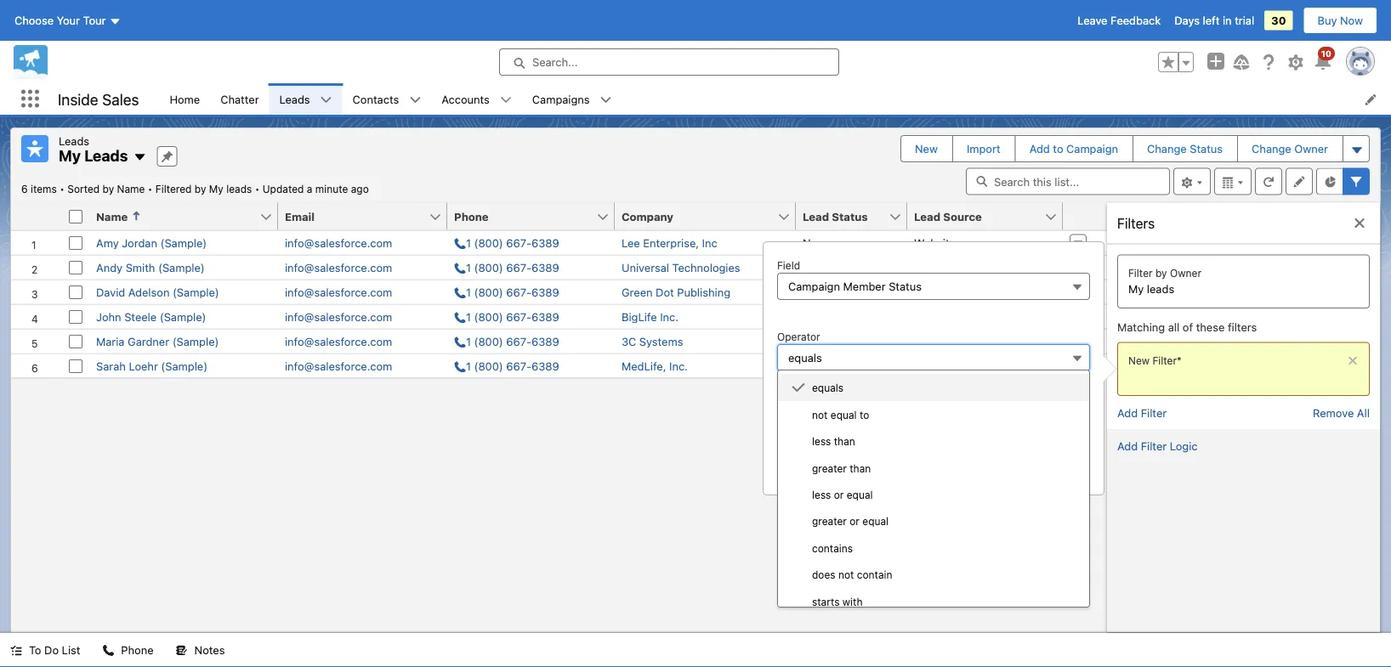 Task type: locate. For each thing, give the bounding box(es) containing it.
1 vertical spatial inc.
[[670, 360, 688, 373]]

my right "leads" icon
[[59, 147, 81, 165]]

status left change owner
[[1190, 143, 1224, 155]]

2 horizontal spatial status
[[1190, 143, 1224, 155]]

1 vertical spatial leads
[[1148, 283, 1175, 296]]

(800) for medlife, inc.
[[474, 360, 503, 373]]

0 vertical spatial inc.
[[660, 311, 679, 323]]

systems
[[640, 335, 684, 348]]

6389 for lee enterprise, inc
[[532, 237, 560, 249]]

change inside "button"
[[1148, 143, 1187, 155]]

1 vertical spatial phone
[[121, 644, 154, 657]]

0 horizontal spatial not
[[812, 410, 828, 421]]

or for less
[[834, 490, 844, 501]]

phone
[[454, 210, 489, 223], [121, 644, 154, 657]]

new for advertisement
[[803, 261, 826, 274]]

equals option
[[778, 374, 1090, 402]]

notes button
[[166, 634, 235, 668]]

list box
[[778, 370, 1091, 615]]

remove all button
[[1314, 407, 1371, 419]]

add down "add filter"
[[1118, 440, 1138, 453]]

info@salesforce.com for andy smith (sample)
[[285, 261, 392, 274]]

2 other from the top
[[915, 335, 944, 348]]

list
[[159, 83, 1392, 115]]

advertisement
[[915, 261, 989, 274]]

leads list item
[[269, 83, 343, 115]]

info@salesforce.com link for maria gardner (sample)
[[285, 335, 392, 348]]

lead for lead status
[[803, 210, 830, 223]]

1 (800) 667-6389 for green dot publishing
[[466, 286, 560, 299]]

text default image
[[320, 94, 332, 106], [409, 94, 421, 106], [10, 645, 22, 657]]

6 1 (800) 667-6389 link from the top
[[454, 360, 560, 373]]

john
[[96, 311, 121, 323]]

1 (800) 667-6389 for universal technologies
[[466, 261, 560, 274]]

6 info@salesforce.com link from the top
[[285, 360, 392, 373]]

0 vertical spatial equal
[[831, 410, 857, 421]]

greater for greater than
[[812, 463, 847, 475]]

equals inside button
[[789, 352, 822, 365]]

maria gardner (sample)
[[96, 335, 219, 348]]

1 for green
[[466, 286, 471, 299]]

campaigns list item
[[522, 83, 622, 115]]

new down lead status
[[803, 237, 826, 249]]

filter
[[1129, 268, 1153, 279], [1153, 355, 1177, 367], [1141, 407, 1167, 419], [1141, 440, 1167, 453]]

biglife inc.
[[622, 311, 679, 323]]

info@salesforce.com link for andy smith (sample)
[[285, 261, 392, 274]]

feedback
[[1111, 14, 1161, 27]]

Field button
[[778, 273, 1091, 300]]

other up the employee
[[915, 335, 944, 348]]

filter down the "all"
[[1153, 355, 1177, 367]]

1 horizontal spatial owner
[[1295, 143, 1329, 155]]

4 1 (800) 667-6389 from the top
[[466, 311, 560, 323]]

equal down less or equal on the right
[[863, 516, 889, 528]]

2 lead from the left
[[915, 210, 941, 223]]

5 1 from the top
[[466, 335, 471, 348]]

list box containing equals
[[778, 370, 1091, 615]]

0 horizontal spatial •
[[60, 183, 65, 195]]

action element
[[1063, 203, 1108, 231]]

add filter button
[[1118, 407, 1167, 419]]

0 horizontal spatial phone
[[121, 644, 154, 657]]

than down selected
[[834, 436, 856, 448]]

add up add filter logic button on the right bottom of the page
[[1118, 407, 1138, 419]]

leads
[[280, 93, 310, 105], [59, 134, 89, 147], [84, 147, 128, 165]]

1 horizontal spatial lead
[[915, 210, 941, 223]]

1 for medlife,
[[466, 360, 471, 373]]

info@salesforce.com for sarah loehr (sample)
[[285, 360, 392, 373]]

0
[[792, 419, 799, 432]]

david adelson (sample)
[[96, 286, 219, 299]]

lee
[[622, 237, 640, 249]]

info@salesforce.com
[[285, 237, 392, 249], [285, 261, 392, 274], [285, 286, 392, 299], [285, 311, 392, 323], [285, 335, 392, 348], [285, 360, 392, 373]]

lead inside button
[[803, 210, 830, 223]]

1 horizontal spatial phone button
[[448, 203, 596, 230]]

1 (800) from the top
[[474, 237, 503, 249]]

adelson
[[128, 286, 170, 299]]

new
[[915, 143, 938, 155], [803, 237, 826, 249], [803, 261, 826, 274], [803, 335, 826, 348], [1129, 355, 1150, 367]]

equals down operator
[[789, 352, 822, 365]]

2 info@salesforce.com from the top
[[285, 261, 392, 274]]

2 vertical spatial status
[[889, 280, 922, 293]]

owner inside the 'filter by owner my leads'
[[1171, 268, 1202, 279]]

1 horizontal spatial by
[[195, 183, 206, 195]]

1 1 (800) 667-6389 from the top
[[466, 237, 560, 249]]

less for less or equal
[[812, 490, 831, 501]]

1 vertical spatial owner
[[1171, 268, 1202, 279]]

1 (800) 667-6389 for lee enterprise, inc
[[466, 237, 560, 249]]

lead up working
[[803, 210, 830, 223]]

status for change status
[[1190, 143, 1224, 155]]

accounts
[[442, 93, 490, 105]]

2 6389 from the top
[[532, 261, 560, 274]]

2 horizontal spatial by
[[1156, 268, 1168, 279]]

andy smith (sample) link
[[96, 261, 205, 274]]

equals
[[789, 352, 822, 365], [812, 383, 844, 394]]

contacts link
[[343, 83, 409, 115]]

campaign down field at the top of the page
[[789, 280, 841, 293]]

starts
[[812, 596, 840, 608]]

6 items • sorted by name • filtered by my leads • updated a minute ago
[[21, 183, 369, 195]]

6389 for universal technologies
[[532, 261, 560, 274]]

loehr
[[129, 360, 158, 373]]

accounts link
[[432, 83, 500, 115]]

campaigns link
[[522, 83, 600, 115]]

my inside the 'filter by owner my leads'
[[1129, 283, 1145, 296]]

5 info@salesforce.com link from the top
[[285, 335, 392, 348]]

*
[[1177, 355, 1182, 367]]

1 vertical spatial other
[[915, 335, 944, 348]]

remove
[[1314, 407, 1355, 419]]

1 horizontal spatial campaign
[[1067, 143, 1119, 155]]

filter for add filter logic
[[1141, 440, 1167, 453]]

0 horizontal spatial lead
[[803, 210, 830, 223]]

2 1 (800) 667-6389 link from the top
[[454, 261, 560, 274]]

medlife,
[[622, 360, 667, 373]]

2 1 (800) 667-6389 from the top
[[466, 261, 560, 274]]

2 1 from the top
[[466, 261, 471, 274]]

3 (800) from the top
[[474, 286, 503, 299]]

2 info@salesforce.com link from the top
[[285, 261, 392, 274]]

0 vertical spatial not
[[812, 410, 828, 421]]

2 greater from the top
[[812, 516, 847, 528]]

cell left matching
[[1063, 304, 1108, 329]]

all
[[1169, 321, 1180, 333]]

1 horizontal spatial my
[[209, 183, 224, 195]]

leads left updated
[[226, 183, 252, 195]]

3 1 (800) 667-6389 from the top
[[466, 286, 560, 299]]

dialog containing campaign member status
[[763, 242, 1118, 615]]

1 horizontal spatial status
[[889, 280, 922, 293]]

cell up referral on the right of the page
[[908, 304, 1063, 329]]

6 667- from the top
[[506, 360, 532, 373]]

status inside my leads grid
[[832, 210, 868, 223]]

6389
[[532, 237, 560, 249], [532, 261, 560, 274], [532, 286, 560, 299], [532, 311, 560, 323], [532, 335, 560, 348], [532, 360, 560, 373]]

0 horizontal spatial owner
[[1171, 268, 1202, 279]]

source
[[944, 210, 982, 223]]

by right sorted
[[103, 183, 114, 195]]

0 horizontal spatial leads
[[226, 183, 252, 195]]

filter down filters in the right top of the page
[[1129, 268, 1153, 279]]

your
[[57, 14, 80, 27]]

status up the campaign member status
[[832, 210, 868, 223]]

0 vertical spatial equals
[[789, 352, 822, 365]]

change owner
[[1252, 143, 1329, 155]]

contacts list item
[[343, 83, 432, 115]]

0 horizontal spatial or
[[834, 490, 844, 501]]

5 667- from the top
[[506, 335, 532, 348]]

sarah loehr (sample)
[[96, 360, 208, 373]]

add up search my leads list view. search box
[[1030, 143, 1051, 155]]

equal up less than
[[831, 410, 857, 421]]

text default image for contacts
[[409, 94, 421, 106]]

30
[[1272, 14, 1287, 27]]

2 vertical spatial my
[[1129, 283, 1145, 296]]

name up 'amy'
[[96, 210, 128, 223]]

leads inside leads list item
[[280, 93, 310, 105]]

5 info@salesforce.com from the top
[[285, 335, 392, 348]]

lead up the website
[[915, 210, 941, 223]]

group
[[1159, 52, 1194, 72]]

greater up contains
[[812, 516, 847, 528]]

info@salesforce.com for david adelson (sample)
[[285, 286, 392, 299]]

3 6389 from the top
[[532, 286, 560, 299]]

text default image inside leads list item
[[320, 94, 332, 106]]

1 vertical spatial than
[[850, 463, 871, 475]]

campaign up search my leads list view. search box
[[1067, 143, 1119, 155]]

(sample) right adelson
[[173, 286, 219, 299]]

667- for green
[[506, 286, 532, 299]]

leads
[[226, 183, 252, 195], [1148, 283, 1175, 296]]

filter for new filter *
[[1153, 355, 1177, 367]]

minute
[[315, 183, 348, 195]]

my up matching
[[1129, 283, 1145, 296]]

0 vertical spatial greater
[[812, 463, 847, 475]]

my leads
[[59, 147, 128, 165]]

leads up sorted
[[84, 147, 128, 165]]

new up nurturing
[[803, 335, 826, 348]]

1 horizontal spatial phone
[[454, 210, 489, 223]]

cell
[[62, 203, 89, 231], [796, 304, 908, 329], [908, 304, 1063, 329], [1063, 304, 1108, 329]]

buy
[[1318, 14, 1338, 27]]

1 (800) 667-6389
[[466, 237, 560, 249], [466, 261, 560, 274], [466, 286, 560, 299], [466, 311, 560, 323], [466, 335, 560, 348], [466, 360, 560, 373]]

search... button
[[499, 48, 840, 76]]

6 info@salesforce.com from the top
[[285, 360, 392, 373]]

1 horizontal spatial to
[[1054, 143, 1064, 155]]

by
[[103, 183, 114, 195], [195, 183, 206, 195], [1156, 268, 1168, 279]]

info@salesforce.com link
[[285, 237, 392, 249], [285, 261, 392, 274], [285, 286, 392, 299], [285, 311, 392, 323], [285, 335, 392, 348], [285, 360, 392, 373]]

6 1 from the top
[[466, 360, 471, 373]]

import button
[[954, 136, 1015, 162]]

add inside button
[[1030, 143, 1051, 155]]

0 vertical spatial add
[[1030, 143, 1051, 155]]

0 horizontal spatial to
[[860, 410, 870, 421]]

other
[[915, 286, 944, 299], [915, 335, 944, 348]]

universal technologies
[[622, 261, 741, 274]]

(sample)
[[160, 237, 207, 249], [158, 261, 205, 274], [173, 286, 219, 299], [160, 311, 206, 323], [172, 335, 219, 348], [161, 360, 208, 373]]

status
[[1190, 143, 1224, 155], [832, 210, 868, 223], [889, 280, 922, 293]]

info@salesforce.com link for sarah loehr (sample)
[[285, 360, 392, 373]]

0 horizontal spatial text default image
[[10, 645, 22, 657]]

1 1 (800) 667-6389 link from the top
[[454, 237, 560, 249]]

4 info@salesforce.com from the top
[[285, 311, 392, 323]]

inc. down systems
[[670, 360, 688, 373]]

1 vertical spatial greater
[[812, 516, 847, 528]]

2 vertical spatial equal
[[863, 516, 889, 528]]

3c systems
[[622, 335, 684, 348]]

status right the member
[[889, 280, 922, 293]]

0 vertical spatial phone button
[[448, 203, 596, 230]]

text default image inside contacts list item
[[409, 94, 421, 106]]

text default image inside the accounts list item
[[500, 94, 512, 106]]

6 1 (800) 667-6389 from the top
[[466, 360, 560, 373]]

0 vertical spatial to
[[1054, 143, 1064, 155]]

maria
[[96, 335, 125, 348]]

0 vertical spatial than
[[834, 436, 856, 448]]

1 vertical spatial not
[[839, 570, 855, 581]]

• left updated
[[255, 183, 260, 195]]

1 vertical spatial equals
[[812, 383, 844, 394]]

filters
[[1118, 215, 1155, 231]]

0 vertical spatial campaign
[[1067, 143, 1119, 155]]

text default image left the to
[[10, 645, 22, 657]]

• left filtered
[[148, 183, 153, 195]]

filter for add filter
[[1141, 407, 1167, 419]]

1 vertical spatial to
[[860, 410, 870, 421]]

2 horizontal spatial my
[[1129, 283, 1145, 296]]

not right 0
[[812, 410, 828, 421]]

my leads status
[[21, 183, 263, 195]]

inc.
[[660, 311, 679, 323], [670, 360, 688, 373]]

operator
[[778, 331, 821, 343]]

by right filtered
[[195, 183, 206, 195]]

1 (800) 667-6389 link for universal
[[454, 261, 560, 274]]

1 vertical spatial equal
[[847, 490, 873, 501]]

1 horizontal spatial or
[[850, 516, 860, 528]]

0 horizontal spatial phone button
[[92, 634, 164, 668]]

green dot publishing link
[[622, 286, 731, 299]]

less
[[812, 436, 831, 448], [812, 490, 831, 501]]

leads right chatter
[[280, 93, 310, 105]]

0 vertical spatial name
[[117, 183, 145, 195]]

0 vertical spatial less
[[812, 436, 831, 448]]

dialog
[[763, 242, 1118, 615]]

0 vertical spatial phone
[[454, 210, 489, 223]]

0 horizontal spatial campaign
[[789, 280, 841, 293]]

to inside list box
[[860, 410, 870, 421]]

inc. for medlife, inc.
[[670, 360, 688, 373]]

equals down nurturing
[[812, 383, 844, 394]]

6389 for medlife, inc.
[[532, 360, 560, 373]]

5 (800) from the top
[[474, 335, 503, 348]]

less or equal
[[812, 490, 873, 501]]

biglife
[[622, 311, 657, 323]]

by up matching
[[1156, 268, 1168, 279]]

owner
[[1295, 143, 1329, 155], [1171, 268, 1202, 279]]

action image
[[1063, 203, 1108, 230]]

0 horizontal spatial by
[[103, 183, 114, 195]]

3 info@salesforce.com link from the top
[[285, 286, 392, 299]]

filter up add filter logic button on the right bottom of the page
[[1141, 407, 1167, 419]]

5 1 (800) 667-6389 link from the top
[[454, 335, 560, 348]]

(800) for lee enterprise, inc
[[474, 237, 503, 249]]

0 horizontal spatial change
[[1148, 143, 1187, 155]]

1 vertical spatial add
[[1118, 407, 1138, 419]]

campaign inside my leads|leads|list view element
[[1067, 143, 1119, 155]]

0 horizontal spatial my
[[59, 147, 81, 165]]

1 horizontal spatial text default image
[[320, 94, 332, 106]]

phone inside my leads grid
[[454, 210, 489, 223]]

(sample) down maria gardner (sample) link
[[161, 360, 208, 373]]

1 horizontal spatial leads
[[1148, 283, 1175, 296]]

1 lead from the left
[[803, 210, 830, 223]]

1 horizontal spatial change
[[1252, 143, 1292, 155]]

1 6389 from the top
[[532, 237, 560, 249]]

or down less or equal on the right
[[850, 516, 860, 528]]

1 (800) 667-6389 link for medlife,
[[454, 360, 560, 373]]

2 (800) from the top
[[474, 261, 503, 274]]

less down options
[[812, 436, 831, 448]]

than up less or equal on the right
[[850, 463, 871, 475]]

now
[[1341, 14, 1364, 27]]

greater down less than
[[812, 463, 847, 475]]

1 less from the top
[[812, 436, 831, 448]]

greater for greater or equal
[[812, 516, 847, 528]]

new left import button
[[915, 143, 938, 155]]

None search field
[[966, 168, 1171, 195]]

new right field at the top of the page
[[803, 261, 826, 274]]

1 change from the left
[[1148, 143, 1187, 155]]

starts with
[[812, 596, 863, 608]]

0 vertical spatial or
[[834, 490, 844, 501]]

1 vertical spatial name
[[96, 210, 128, 223]]

0 vertical spatial owner
[[1295, 143, 1329, 155]]

2 horizontal spatial •
[[255, 183, 260, 195]]

6 (800) from the top
[[474, 360, 503, 373]]

3 1 from the top
[[466, 286, 471, 299]]

not equal to
[[812, 410, 870, 421]]

amy jordan (sample)
[[96, 237, 207, 249]]

1 for 3c
[[466, 335, 471, 348]]

1 1 from the top
[[466, 237, 471, 249]]

text default image left contacts link
[[320, 94, 332, 106]]

equal for less
[[847, 490, 873, 501]]

cell down the campaign member status
[[796, 304, 908, 329]]

2 horizontal spatial text default image
[[409, 94, 421, 106]]

text default image right the contacts
[[409, 94, 421, 106]]

or down greater than
[[834, 490, 844, 501]]

value
[[778, 399, 806, 412]]

1 info@salesforce.com from the top
[[285, 237, 392, 249]]

1 horizontal spatial •
[[148, 183, 153, 195]]

1 greater from the top
[[812, 463, 847, 475]]

2 vertical spatial add
[[1118, 440, 1138, 453]]

667- for medlife,
[[506, 360, 532, 373]]

text default image
[[500, 94, 512, 106], [600, 94, 612, 106], [133, 151, 147, 164], [1354, 217, 1367, 230], [792, 381, 806, 395], [102, 645, 114, 657], [176, 645, 188, 657]]

my up name element
[[209, 183, 224, 195]]

1 vertical spatial or
[[850, 516, 860, 528]]

0 horizontal spatial status
[[832, 210, 868, 223]]

status inside "button"
[[1190, 143, 1224, 155]]

change
[[1148, 143, 1187, 155], [1252, 143, 1292, 155]]

2 667- from the top
[[506, 261, 532, 274]]

amy jordan (sample) link
[[96, 237, 207, 249]]

new button
[[902, 136, 952, 162]]

selected
[[843, 419, 887, 432]]

change status button
[[1134, 136, 1237, 162]]

to do list
[[29, 644, 80, 657]]

(sample) right gardner
[[172, 335, 219, 348]]

to right options
[[860, 410, 870, 421]]

2 less from the top
[[812, 490, 831, 501]]

667- for 3c
[[506, 335, 532, 348]]

(sample) down name element
[[160, 237, 207, 249]]

5 1 (800) 667-6389 from the top
[[466, 335, 560, 348]]

3 info@salesforce.com from the top
[[285, 286, 392, 299]]

other down advertisement
[[915, 286, 944, 299]]

employee referral
[[915, 360, 1008, 373]]

lead for lead source
[[915, 210, 941, 223]]

sorted
[[67, 183, 100, 195]]

website
[[915, 237, 956, 249]]

6 6389 from the top
[[532, 360, 560, 373]]

(sample) down 'david adelson (sample)'
[[160, 311, 206, 323]]

leave feedback
[[1078, 14, 1161, 27]]

3 1 (800) 667-6389 link from the top
[[454, 286, 560, 299]]

667- for universal
[[506, 261, 532, 274]]

0 vertical spatial status
[[1190, 143, 1224, 155]]

leads up the "all"
[[1148, 283, 1175, 296]]

1 667- from the top
[[506, 237, 532, 249]]

5 6389 from the top
[[532, 335, 560, 348]]

equal up greater or equal
[[847, 490, 873, 501]]

(sample) up 'david adelson (sample)'
[[158, 261, 205, 274]]

1 vertical spatial less
[[812, 490, 831, 501]]

filter left the logic
[[1141, 440, 1167, 453]]

change inside "button"
[[1252, 143, 1292, 155]]

1 vertical spatial status
[[832, 210, 868, 223]]

4 info@salesforce.com link from the top
[[285, 311, 392, 323]]

0 vertical spatial my
[[59, 147, 81, 165]]

4 667- from the top
[[506, 311, 532, 323]]

• right items
[[60, 183, 65, 195]]

name left filtered
[[117, 183, 145, 195]]

less down greater than
[[812, 490, 831, 501]]

not right does
[[839, 570, 855, 581]]

to up search my leads list view. search box
[[1054, 143, 1064, 155]]

3 667- from the top
[[506, 286, 532, 299]]

new for other
[[803, 335, 826, 348]]

0 vertical spatial other
[[915, 286, 944, 299]]

Operator button
[[778, 345, 1091, 372]]

updated
[[263, 183, 304, 195]]

inc. down dot
[[660, 311, 679, 323]]

amy
[[96, 237, 119, 249]]

lead inside button
[[915, 210, 941, 223]]

2 change from the left
[[1252, 143, 1292, 155]]

0 vertical spatial leads
[[226, 183, 252, 195]]

tour
[[83, 14, 106, 27]]



Task type: describe. For each thing, give the bounding box(es) containing it.
status for lead status
[[832, 210, 868, 223]]

than for greater than
[[850, 463, 871, 475]]

choose
[[14, 14, 54, 27]]

1 (800) 667-6389 link for lee
[[454, 237, 560, 249]]

lead source
[[915, 210, 982, 223]]

info@salesforce.com link for john steele (sample)
[[285, 311, 392, 323]]

info@salesforce.com link for david adelson (sample)
[[285, 286, 392, 299]]

1 for lee
[[466, 237, 471, 249]]

(sample) for sarah loehr (sample)
[[161, 360, 208, 373]]

new filter *
[[1129, 355, 1182, 367]]

accounts list item
[[432, 83, 522, 115]]

text default image inside notes button
[[176, 645, 188, 657]]

maria gardner (sample) link
[[96, 335, 219, 348]]

andy
[[96, 261, 123, 274]]

lead source element
[[908, 203, 1074, 231]]

of
[[1183, 321, 1194, 333]]

1 (800) 667-6389 link for 3c
[[454, 335, 560, 348]]

new inside button
[[915, 143, 938, 155]]

10 button
[[1314, 47, 1336, 72]]

change status
[[1148, 143, 1224, 155]]

1 (800) 667-6389 for medlife, inc.
[[466, 360, 560, 373]]

gardner
[[128, 335, 169, 348]]

6389 for green dot publishing
[[532, 286, 560, 299]]

cell down sorted
[[62, 203, 89, 231]]

lead status button
[[796, 203, 889, 230]]

greater than
[[812, 463, 871, 475]]

new for website
[[803, 237, 826, 249]]

company element
[[615, 203, 807, 231]]

1 other from the top
[[915, 286, 944, 299]]

ago
[[351, 183, 369, 195]]

by inside the 'filter by owner my leads'
[[1156, 268, 1168, 279]]

to
[[29, 644, 41, 657]]

lee enterprise, inc link
[[622, 237, 718, 249]]

Search My Leads list view. search field
[[966, 168, 1171, 195]]

nurturing
[[803, 360, 852, 373]]

0 options selected button
[[778, 412, 1091, 437]]

3 • from the left
[[255, 183, 260, 195]]

technologies
[[673, 261, 741, 274]]

lead status element
[[796, 203, 918, 231]]

equals inside option
[[812, 383, 844, 394]]

add for add filter logic
[[1118, 440, 1138, 453]]

1 info@salesforce.com link from the top
[[285, 237, 392, 249]]

list containing home
[[159, 83, 1392, 115]]

add to campaign
[[1030, 143, 1119, 155]]

equal for greater
[[863, 516, 889, 528]]

sarah
[[96, 360, 126, 373]]

days
[[1175, 14, 1200, 27]]

email
[[285, 210, 315, 223]]

email element
[[278, 203, 458, 231]]

does not contain
[[812, 570, 893, 581]]

dot
[[656, 286, 674, 299]]

list
[[62, 644, 80, 657]]

notes
[[194, 644, 225, 657]]

text default image inside equals option
[[792, 381, 806, 395]]

1 • from the left
[[60, 183, 65, 195]]

6389 for 3c systems
[[532, 335, 560, 348]]

change for change status
[[1148, 143, 1187, 155]]

all
[[1358, 407, 1371, 419]]

smith
[[126, 261, 155, 274]]

filter by owner my leads
[[1129, 268, 1202, 296]]

jordan
[[122, 237, 157, 249]]

to do list button
[[0, 634, 91, 668]]

lee enterprise, inc
[[622, 237, 718, 249]]

leave feedback link
[[1078, 14, 1161, 27]]

add filter logic
[[1118, 440, 1198, 453]]

or for greater
[[850, 516, 860, 528]]

contain
[[857, 570, 893, 581]]

referral
[[968, 360, 1008, 373]]

(800) for green dot publishing
[[474, 286, 503, 299]]

3c
[[622, 335, 637, 348]]

name inside button
[[96, 210, 128, 223]]

email button
[[278, 203, 429, 230]]

days left in trial
[[1175, 14, 1255, 27]]

choose your tour
[[14, 14, 106, 27]]

1 (800) 667-6389 link for green
[[454, 286, 560, 299]]

steele
[[124, 311, 157, 323]]

667- for lee
[[506, 237, 532, 249]]

4 6389 from the top
[[532, 311, 560, 323]]

my leads grid
[[11, 203, 1108, 379]]

david
[[96, 286, 125, 299]]

andy smith (sample)
[[96, 261, 205, 274]]

leads right "leads" icon
[[59, 134, 89, 147]]

lead status
[[803, 210, 868, 223]]

4 1 from the top
[[466, 311, 471, 323]]

company
[[622, 210, 674, 223]]

employee
[[915, 360, 965, 373]]

text default image inside campaigns list item
[[600, 94, 612, 106]]

2 • from the left
[[148, 183, 153, 195]]

(sample) for andy smith (sample)
[[158, 261, 205, 274]]

(800) for 3c systems
[[474, 335, 503, 348]]

less for less than
[[812, 436, 831, 448]]

name element
[[89, 203, 288, 231]]

info@salesforce.com for john steele (sample)
[[285, 311, 392, 323]]

inside sales
[[58, 90, 139, 108]]

info@salesforce.com for maria gardner (sample)
[[285, 335, 392, 348]]

company button
[[615, 203, 778, 230]]

campaigns
[[532, 93, 590, 105]]

1 horizontal spatial not
[[839, 570, 855, 581]]

green dot publishing
[[622, 286, 731, 299]]

change owner button
[[1239, 136, 1343, 162]]

4 1 (800) 667-6389 link from the top
[[454, 311, 560, 323]]

leads inside the 'filter by owner my leads'
[[1148, 283, 1175, 296]]

david adelson (sample) link
[[96, 286, 219, 299]]

text default image inside the to do list button
[[10, 645, 22, 657]]

4 (800) from the top
[[474, 311, 503, 323]]

buy now button
[[1304, 7, 1378, 34]]

member
[[844, 280, 886, 293]]

add for add to campaign
[[1030, 143, 1051, 155]]

sarah loehr (sample) link
[[96, 360, 208, 373]]

inside
[[58, 90, 98, 108]]

than for less than
[[834, 436, 856, 448]]

1 vertical spatial my
[[209, 183, 224, 195]]

(sample) for amy jordan (sample)
[[160, 237, 207, 249]]

add for add filter
[[1118, 407, 1138, 419]]

owner inside "button"
[[1295, 143, 1329, 155]]

less than
[[812, 436, 856, 448]]

in
[[1223, 14, 1232, 27]]

new down matching
[[1129, 355, 1150, 367]]

left
[[1203, 14, 1220, 27]]

buy now
[[1318, 14, 1364, 27]]

1 vertical spatial campaign
[[789, 280, 841, 293]]

does
[[812, 570, 836, 581]]

(sample) for maria gardner (sample)
[[172, 335, 219, 348]]

contacts
[[353, 93, 399, 105]]

item number image
[[11, 203, 62, 230]]

text default image for leads
[[320, 94, 332, 106]]

leads image
[[21, 135, 48, 162]]

(sample) for david adelson (sample)
[[173, 286, 219, 299]]

1 for universal
[[466, 261, 471, 274]]

text default image inside 'phone' button
[[102, 645, 114, 657]]

import
[[967, 143, 1001, 155]]

inc. for biglife inc.
[[660, 311, 679, 323]]

10
[[1322, 48, 1332, 58]]

1 (800) 667-6389 for 3c systems
[[466, 335, 560, 348]]

(800) for universal technologies
[[474, 261, 503, 274]]

phone element
[[448, 203, 625, 231]]

(sample) for john steele (sample)
[[160, 311, 206, 323]]

filter inside the 'filter by owner my leads'
[[1129, 268, 1153, 279]]

universal
[[622, 261, 670, 274]]

none search field inside my leads|leads|list view element
[[966, 168, 1171, 195]]

my leads|leads|list view element
[[10, 128, 1382, 634]]

filtered
[[156, 183, 192, 195]]

3c systems link
[[622, 335, 684, 348]]

change for change owner
[[1252, 143, 1292, 155]]

home
[[170, 93, 200, 105]]

home link
[[159, 83, 210, 115]]

1 vertical spatial phone button
[[92, 634, 164, 668]]

working
[[803, 286, 846, 299]]

leads link
[[269, 83, 320, 115]]

sales
[[102, 90, 139, 108]]

to inside button
[[1054, 143, 1064, 155]]

search...
[[533, 56, 578, 68]]

item number element
[[11, 203, 62, 231]]

add filter
[[1118, 407, 1167, 419]]

lead source button
[[908, 203, 1045, 230]]

medlife, inc. link
[[622, 360, 688, 373]]



Task type: vqa. For each thing, say whether or not it's contained in the screenshot.
gary
no



